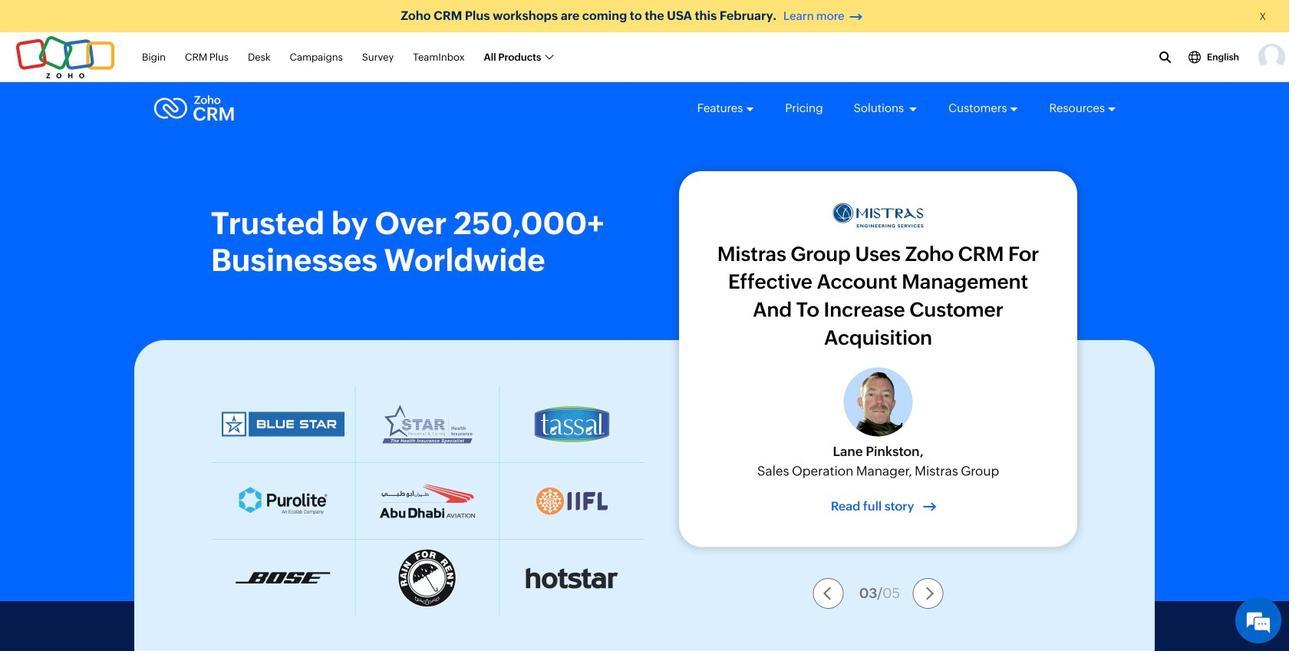 Task type: describe. For each thing, give the bounding box(es) containing it.
purolite image
[[239, 487, 328, 515]]

blue star image
[[221, 411, 346, 437]]

hotstar image
[[526, 567, 619, 589]]

abu dhabi aviation image
[[380, 483, 476, 519]]

greg robinson image
[[1259, 44, 1286, 71]]

netflix image
[[534, 486, 610, 516]]

zoho crm logo image
[[154, 91, 235, 125]]



Task type: locate. For each thing, give the bounding box(es) containing it.
tassal image
[[534, 405, 610, 443]]

start health insurance image
[[382, 404, 473, 444]]

rain for rent image
[[398, 548, 457, 608]]

bose image
[[236, 572, 331, 584]]



Task type: vqa. For each thing, say whether or not it's contained in the screenshot.
BOSE image
yes



